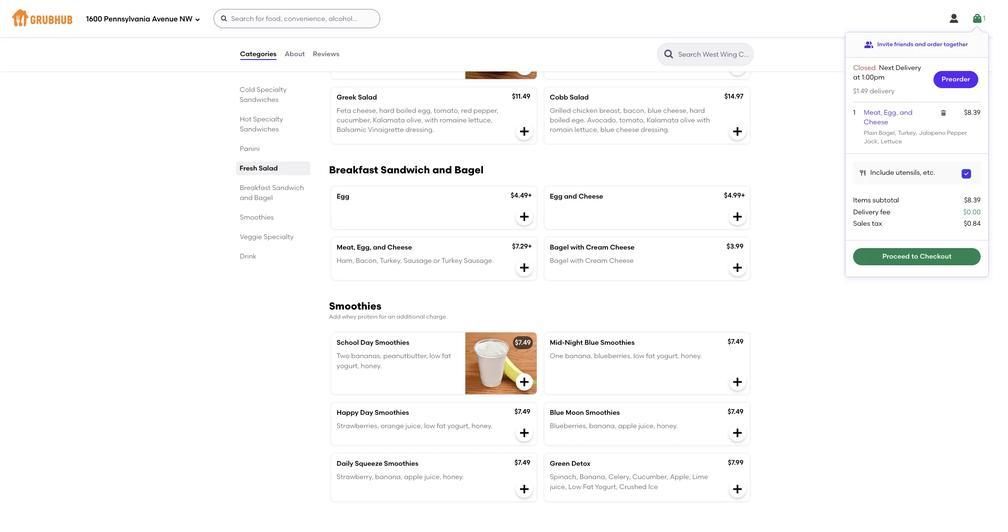 Task type: vqa. For each thing, say whether or not it's contained in the screenshot.
the TX inside the dallas love field airport (dal), herb kelleher way, dallas, tx link
no



Task type: locate. For each thing, give the bounding box(es) containing it.
hard inside grilled chicken breast, bacon, blue cheese, hard boiled ege. avocado, tomato, kalamata olive with romain lettuce, blue cheese dressing.
[[690, 107, 706, 115]]

smoothies tab
[[240, 212, 306, 222]]

daily squeeze smoothies
[[337, 460, 419, 468]]

1 horizontal spatial delivery
[[896, 64, 922, 72]]

additional
[[397, 313, 425, 320]]

1 vertical spatial bagel with cream cheese
[[550, 257, 634, 265]]

$7.49 for one banana, blueberries, low fat yogurt, honey.
[[728, 338, 744, 346]]

specialty inside veggie specialty tab
[[264, 233, 294, 241]]

with
[[638, 37, 651, 45], [369, 46, 382, 54], [425, 116, 438, 124], [697, 116, 711, 124], [571, 243, 585, 251], [571, 257, 584, 265]]

1 vertical spatial breakfast
[[240, 184, 271, 192]]

apple for blue moon smoothies
[[619, 422, 637, 430]]

cream
[[586, 243, 609, 251], [586, 257, 608, 265]]

1 caesar from the top
[[337, 23, 361, 31]]

egg for egg and cheese
[[550, 192, 563, 200]]

romaine up "search icon" in the top of the page
[[653, 37, 680, 45]]

kalamata up vinaigrette
[[373, 116, 405, 124]]

$7.49
[[728, 338, 744, 346], [515, 339, 531, 347], [515, 408, 531, 416], [728, 408, 744, 416], [515, 459, 531, 467]]

tomato, left red
[[434, 107, 460, 115]]

crushed
[[620, 483, 647, 491]]

sandwiches down 'cold'
[[240, 96, 279, 104]]

0 vertical spatial egg,
[[885, 109, 899, 117]]

dressing. inside feta cheese, hard boiled egg, tomato, red pepper, cucumber, kalamata olive, with romaine lettuce, balsamic vinaigrette dressing.
[[406, 126, 435, 134]]

school day smoothies
[[337, 339, 410, 347]]

1 vertical spatial sandwiches
[[240, 125, 279, 133]]

blue right bacon,
[[648, 107, 662, 115]]

1 horizontal spatial turkey
[[899, 130, 916, 136]]

$0.00
[[964, 208, 982, 216]]

smoothies inside tab
[[240, 213, 274, 221]]

salad right fresh at the top left
[[259, 164, 278, 172]]

salad up chicken
[[570, 93, 589, 101]]

0 horizontal spatial hard
[[380, 107, 395, 115]]

shredded parmesan, house croutons, with romaine lettuce, caesar dressing.
[[337, 37, 437, 64]]

specialty right "hot"
[[253, 115, 283, 123]]

lettuce, inside tomato, carrot, cucumber, with romaine lettuce, balsamic vinaigrette.
[[682, 37, 706, 45]]

cheese, down greek salad
[[353, 107, 378, 115]]

panini
[[240, 145, 260, 153]]

2 egg from the left
[[550, 192, 563, 200]]

2 vertical spatial romaine
[[440, 116, 467, 124]]

1 sandwiches from the top
[[240, 96, 279, 104]]

tomato, inside grilled chicken breast, bacon, blue cheese, hard boiled ege. avocado, tomato, kalamata olive with romain lettuce, blue cheese dressing.
[[620, 116, 646, 124]]

salad up parmesan, at the top
[[363, 23, 382, 31]]

0 horizontal spatial boiled
[[396, 107, 417, 115]]

plain
[[865, 130, 878, 136]]

low right blueberries, at bottom right
[[634, 352, 645, 360]]

boiled inside feta cheese, hard boiled egg, tomato, red pepper, cucumber, kalamata olive, with romaine lettuce, balsamic vinaigrette dressing.
[[396, 107, 417, 115]]

one banana, blueberries, low fat yogurt, honey.
[[550, 352, 703, 360]]

0 horizontal spatial meat,
[[337, 243, 356, 251]]

1 vertical spatial romaine
[[384, 46, 411, 54]]

1 vertical spatial boiled
[[550, 116, 570, 124]]

fat for peanutbutter,
[[442, 352, 451, 360]]

2 kalamata from the left
[[647, 116, 679, 124]]

1 horizontal spatial blue
[[648, 107, 662, 115]]

sandwiches for cold
[[240, 96, 279, 104]]

0 horizontal spatial sandwich
[[272, 184, 304, 192]]

specialty for cold specialty sandwiches
[[257, 86, 287, 94]]

salad
[[363, 23, 382, 31], [358, 93, 377, 101], [570, 93, 589, 101], [259, 164, 278, 172]]

0 vertical spatial 1
[[984, 14, 986, 22]]

0 vertical spatial boiled
[[396, 107, 417, 115]]

2 $8.39 from the top
[[965, 196, 982, 204]]

parmesan,
[[370, 37, 405, 45]]

1 vertical spatial specialty
[[253, 115, 283, 123]]

delivery fee
[[854, 208, 891, 216]]

smoothies up whey
[[329, 300, 382, 312]]

sandwiches down "hot"
[[240, 125, 279, 133]]

2 horizontal spatial romaine
[[653, 37, 680, 45]]

caesar inside shredded parmesan, house croutons, with romaine lettuce, caesar dressing.
[[337, 56, 361, 64]]

strawberry, banana, apple juice, honey.
[[337, 473, 464, 481]]

banana, down daily squeeze smoothies
[[375, 473, 403, 481]]

delivery up sales tax
[[854, 208, 879, 216]]

turkey
[[899, 130, 916, 136], [442, 257, 463, 265]]

1 horizontal spatial cheese,
[[664, 107, 689, 115]]

lettuce, up search west wing cafe - penn ave search box
[[682, 37, 706, 45]]

greek salad
[[337, 93, 377, 101]]

0 horizontal spatial meat, egg, and cheese
[[337, 243, 412, 251]]

closed
[[854, 64, 877, 72]]

1 horizontal spatial meat, egg, and cheese
[[865, 109, 913, 126]]

0 vertical spatial specialty
[[257, 86, 287, 94]]

svg image inside "1" button
[[972, 13, 984, 24]]

1600 pennsylvania avenue nw
[[86, 15, 193, 23]]

items
[[854, 196, 872, 204]]

jalapeno
[[920, 130, 946, 136]]

banana, down blue moon smoothies
[[590, 422, 617, 430]]

meat, egg, and cheese up bacon,
[[337, 243, 412, 251]]

salad right 'greek'
[[358, 93, 377, 101]]

2 horizontal spatial dressing.
[[641, 126, 670, 134]]

fresh salad
[[240, 164, 278, 172]]

boiled up olive,
[[396, 107, 417, 115]]

green detox
[[550, 460, 591, 468]]

school day smoothies image
[[466, 332, 537, 394]]

0 vertical spatial turkey
[[899, 130, 916, 136]]

breakfast sandwich and bagel
[[329, 164, 484, 176], [240, 184, 304, 202]]

meat, egg, and cheese up plain bagel turkey
[[865, 109, 913, 126]]

caesar down the croutons,
[[337, 56, 361, 64]]

0 vertical spatial cucumber,
[[602, 37, 636, 45]]

meat, up the ham,
[[337, 243, 356, 251]]

0 horizontal spatial breakfast sandwich and bagel
[[240, 184, 304, 202]]

vinaigrette
[[368, 126, 404, 134]]

about
[[285, 50, 305, 58]]

an
[[388, 313, 395, 320]]

0 horizontal spatial apple
[[404, 473, 423, 481]]

boiled down grilled
[[550, 116, 570, 124]]

0 horizontal spatial kalamata
[[373, 116, 405, 124]]

1 vertical spatial day
[[360, 409, 373, 417]]

strawberries, orange juice, low fat yogurt, honey.
[[337, 422, 493, 430]]

1 vertical spatial meat, egg, and cheese
[[337, 243, 412, 251]]

turkey right or
[[442, 257, 463, 265]]

reviews
[[313, 50, 340, 58]]

day up bananas,
[[361, 339, 374, 347]]

delivery
[[870, 87, 895, 95]]

0 horizontal spatial egg
[[337, 192, 350, 200]]

breakfast sandwich and bagel down fresh salad tab
[[240, 184, 304, 202]]

breakfast sandwich and bagel down vinaigrette
[[329, 164, 484, 176]]

1 horizontal spatial egg
[[550, 192, 563, 200]]

cucumber, up vinaigrette.
[[602, 37, 636, 45]]

0 horizontal spatial 1
[[854, 109, 856, 117]]

mid-
[[550, 339, 565, 347]]

tax
[[873, 219, 883, 228]]

honey. for two bananas, peanutbutter, low fat yogurt, honey.
[[361, 362, 382, 370]]

house
[[406, 37, 426, 45]]

0 horizontal spatial egg,
[[357, 243, 372, 251]]

1 vertical spatial blue
[[601, 126, 615, 134]]

panini tab
[[240, 144, 306, 154]]

with inside shredded parmesan, house croutons, with romaine lettuce, caesar dressing.
[[369, 46, 382, 54]]

blueberries, banana, apple juice, honey.
[[550, 422, 679, 430]]

0 horizontal spatial blue
[[550, 409, 565, 417]]

+
[[528, 191, 532, 199], [742, 191, 746, 199], [528, 242, 532, 250]]

0 vertical spatial yogurt,
[[657, 352, 680, 360]]

salad for cobb salad
[[570, 93, 589, 101]]

1 egg from the left
[[337, 192, 350, 200]]

sandwich down fresh salad tab
[[272, 184, 304, 192]]

tooltip
[[846, 27, 989, 277]]

tomato, down bacon,
[[620, 116, 646, 124]]

0 horizontal spatial breakfast
[[240, 184, 271, 192]]

1 horizontal spatial boiled
[[550, 116, 570, 124]]

with inside feta cheese, hard boiled egg, tomato, red pepper, cucumber, kalamata olive, with romaine lettuce, balsamic vinaigrette dressing.
[[425, 116, 438, 124]]

low inside two bananas, peanutbutter, low fat yogurt, honey.
[[430, 352, 441, 360]]

romaine inside feta cheese, hard boiled egg, tomato, red pepper, cucumber, kalamata olive, with romaine lettuce, balsamic vinaigrette dressing.
[[440, 116, 467, 124]]

1 vertical spatial turkey
[[442, 257, 463, 265]]

svg image
[[949, 13, 961, 24], [220, 15, 228, 22], [941, 109, 948, 117], [519, 126, 530, 137], [732, 126, 744, 137], [860, 169, 867, 177], [732, 262, 744, 273], [519, 376, 530, 388], [732, 376, 744, 388], [519, 483, 530, 495], [732, 483, 744, 495]]

1 horizontal spatial 1
[[984, 14, 986, 22]]

yogurt, for two bananas, peanutbutter, low fat yogurt, honey.
[[337, 362, 360, 370]]

whey
[[342, 313, 357, 320]]

cheese, inside feta cheese, hard boiled egg, tomato, red pepper, cucumber, kalamata olive, with romaine lettuce, balsamic vinaigrette dressing.
[[353, 107, 378, 115]]

0 vertical spatial romaine
[[653, 37, 680, 45]]

cheese, up olive
[[664, 107, 689, 115]]

2 cheese, from the left
[[664, 107, 689, 115]]

hard up olive
[[690, 107, 706, 115]]

0 horizontal spatial blue
[[601, 126, 615, 134]]

1 horizontal spatial tomato,
[[620, 116, 646, 124]]

egg, inside meat, egg, and cheese
[[885, 109, 899, 117]]

low for peanutbutter,
[[430, 352, 441, 360]]

romaine down red
[[440, 116, 467, 124]]

1 vertical spatial cucumber,
[[337, 116, 372, 124]]

fee
[[881, 208, 891, 216]]

0 vertical spatial breakfast sandwich and bagel
[[329, 164, 484, 176]]

1 vertical spatial yogurt,
[[337, 362, 360, 370]]

apple
[[619, 422, 637, 430], [404, 473, 423, 481]]

breakfast down fresh salad
[[240, 184, 271, 192]]

1 inside tooltip
[[854, 109, 856, 117]]

low right peanutbutter,
[[430, 352, 441, 360]]

0 horizontal spatial dressing.
[[362, 56, 391, 64]]

caesar salad image
[[466, 17, 537, 79]]

dressing. right cheese
[[641, 126, 670, 134]]

vinaigrette.
[[582, 46, 618, 54]]

1 horizontal spatial meat,
[[865, 109, 883, 117]]

smoothies up blueberries, banana, apple juice, honey. on the right of page
[[586, 409, 620, 417]]

blue right night
[[585, 339, 599, 347]]

smoothies up blueberries, at bottom right
[[601, 339, 635, 347]]

1
[[984, 14, 986, 22], [854, 109, 856, 117]]

1 $8.39 from the top
[[965, 109, 982, 117]]

0 vertical spatial bagel with cream cheese
[[550, 243, 635, 251]]

fat
[[442, 352, 451, 360], [647, 352, 656, 360], [437, 422, 446, 430]]

$8.39
[[965, 109, 982, 117], [965, 196, 982, 204]]

dressing. inside grilled chicken breast, bacon, blue cheese, hard boiled ege. avocado, tomato, kalamata olive with romain lettuce, blue cheese dressing.
[[641, 126, 670, 134]]

delivery inside closed . next delivery at 1:00pm
[[896, 64, 922, 72]]

drink tab
[[240, 251, 306, 261]]

1 kalamata from the left
[[373, 116, 405, 124]]

1 vertical spatial banana,
[[590, 422, 617, 430]]

specialty down the smoothies tab
[[264, 233, 294, 241]]

1 horizontal spatial hard
[[690, 107, 706, 115]]

carrot,
[[578, 37, 600, 45]]

1 vertical spatial breakfast sandwich and bagel
[[240, 184, 304, 202]]

0 vertical spatial blue
[[648, 107, 662, 115]]

honey. for one banana, blueberries, low fat yogurt, honey.
[[682, 352, 703, 360]]

apple down blue moon smoothies
[[619, 422, 637, 430]]

specialty inside cold specialty sandwiches
[[257, 86, 287, 94]]

lettuce, down ege.
[[575, 126, 599, 134]]

blueberries,
[[595, 352, 632, 360]]

fat inside two bananas, peanutbutter, low fat yogurt, honey.
[[442, 352, 451, 360]]

sandwich down vinaigrette
[[381, 164, 430, 176]]

low right orange
[[424, 422, 435, 430]]

salad for greek salad
[[358, 93, 377, 101]]

blue down avocado,
[[601, 126, 615, 134]]

salad for caesar salad
[[363, 23, 382, 31]]

tomato, inside feta cheese, hard boiled egg, tomato, red pepper, cucumber, kalamata olive, with romaine lettuce, balsamic vinaigrette dressing.
[[434, 107, 460, 115]]

2 vertical spatial specialty
[[264, 233, 294, 241]]

hot specialty sandwiches
[[240, 115, 283, 133]]

1 horizontal spatial dressing.
[[406, 126, 435, 134]]

dressing. down olive,
[[406, 126, 435, 134]]

1 horizontal spatial egg,
[[885, 109, 899, 117]]

kalamata left olive
[[647, 116, 679, 124]]

smoothies up veggie
[[240, 213, 274, 221]]

turkey,
[[380, 257, 402, 265]]

honey. for strawberries, orange juice, low fat yogurt, honey.
[[472, 422, 493, 430]]

0 horizontal spatial cheese,
[[353, 107, 378, 115]]

olive
[[681, 116, 696, 124]]

delivery right next
[[896, 64, 922, 72]]

2 caesar from the top
[[337, 56, 361, 64]]

tomato,
[[434, 107, 460, 115], [620, 116, 646, 124]]

lettuce, down pepper,
[[469, 116, 493, 124]]

tooltip containing closed
[[846, 27, 989, 277]]

happy
[[337, 409, 359, 417]]

cold
[[240, 86, 255, 94]]

pepper,
[[474, 107, 499, 115]]

0 vertical spatial banana,
[[566, 352, 593, 360]]

0 horizontal spatial yogurt,
[[337, 362, 360, 370]]

1 hard from the left
[[380, 107, 395, 115]]

banana, for moon
[[590, 422, 617, 430]]

lettuce
[[882, 138, 903, 145]]

0 vertical spatial breakfast
[[329, 164, 379, 176]]

caesar up shredded
[[337, 23, 361, 31]]

kalamata inside grilled chicken breast, bacon, blue cheese, hard boiled ege. avocado, tomato, kalamata olive with romain lettuce, blue cheese dressing.
[[647, 116, 679, 124]]

specialty for hot specialty sandwiches
[[253, 115, 283, 123]]

2 horizontal spatial yogurt,
[[657, 352, 680, 360]]

2 vertical spatial banana,
[[375, 473, 403, 481]]

1 horizontal spatial romaine
[[440, 116, 467, 124]]

for
[[379, 313, 387, 320]]

$1.49
[[854, 87, 869, 95]]

1 horizontal spatial cucumber,
[[602, 37, 636, 45]]

yogurt, inside two bananas, peanutbutter, low fat yogurt, honey.
[[337, 362, 360, 370]]

1 vertical spatial 1
[[854, 109, 856, 117]]

one
[[550, 352, 564, 360]]

2 vertical spatial yogurt,
[[448, 422, 470, 430]]

banana, for squeeze
[[375, 473, 403, 481]]

hot specialty sandwiches tab
[[240, 114, 306, 134]]

1 vertical spatial apple
[[404, 473, 423, 481]]

1 vertical spatial sandwich
[[272, 184, 304, 192]]

egg and cheese
[[550, 192, 604, 200]]

0 vertical spatial tomato,
[[434, 107, 460, 115]]

1 horizontal spatial kalamata
[[647, 116, 679, 124]]

dressing. down parmesan, at the top
[[362, 56, 391, 64]]

breakfast down balsamic
[[329, 164, 379, 176]]

to
[[912, 252, 919, 261]]

banana, down night
[[566, 352, 593, 360]]

egg, up plain bagel turkey
[[885, 109, 899, 117]]

0 horizontal spatial delivery
[[854, 208, 879, 216]]

1 cheese, from the left
[[353, 107, 378, 115]]

cheese inside meat, egg, and cheese
[[865, 118, 889, 126]]

jalapeno pepper jack
[[865, 130, 968, 145]]

1 horizontal spatial sandwich
[[381, 164, 430, 176]]

delivery
[[896, 64, 922, 72], [854, 208, 879, 216]]

pepper
[[948, 130, 968, 136]]

0 vertical spatial apple
[[619, 422, 637, 430]]

friends
[[895, 41, 914, 48]]

$11.49
[[512, 92, 531, 100]]

bacon,
[[356, 257, 379, 265]]

romaine down parmesan, at the top
[[384, 46, 411, 54]]

0 vertical spatial delivery
[[896, 64, 922, 72]]

0 vertical spatial $8.39
[[965, 109, 982, 117]]

lettuce, down house
[[412, 46, 437, 54]]

0 horizontal spatial cucumber,
[[337, 116, 372, 124]]

1 vertical spatial delivery
[[854, 208, 879, 216]]

banana, for night
[[566, 352, 593, 360]]

blue left moon
[[550, 409, 565, 417]]

sandwiches inside cold specialty sandwiches
[[240, 96, 279, 104]]

bagel
[[880, 130, 895, 136], [455, 164, 484, 176], [254, 194, 273, 202], [550, 243, 569, 251], [550, 257, 569, 265]]

day up strawberries,
[[360, 409, 373, 417]]

1 vertical spatial $8.39
[[965, 196, 982, 204]]

$8.39 up $0.00
[[965, 196, 982, 204]]

1 horizontal spatial yogurt,
[[448, 422, 470, 430]]

sales tax
[[854, 219, 883, 228]]

1 horizontal spatial apple
[[619, 422, 637, 430]]

specialty right 'cold'
[[257, 86, 287, 94]]

turkey up the lettuce
[[899, 130, 916, 136]]

$8.39 up the pepper
[[965, 109, 982, 117]]

1 vertical spatial caesar
[[337, 56, 361, 64]]

next
[[880, 64, 895, 72]]

0 vertical spatial meat,
[[865, 109, 883, 117]]

hard up vinaigrette
[[380, 107, 395, 115]]

yogurt, for strawberries, orange juice, low fat yogurt, honey.
[[448, 422, 470, 430]]

cucumber, up balsamic
[[337, 116, 372, 124]]

svg image
[[972, 13, 984, 24], [195, 16, 200, 22], [519, 61, 530, 72], [732, 61, 744, 72], [964, 171, 970, 177], [519, 211, 530, 222], [732, 211, 744, 222], [519, 262, 530, 273], [519, 427, 530, 439], [732, 427, 744, 439]]

hard
[[380, 107, 395, 115], [690, 107, 706, 115]]

drink
[[240, 252, 256, 261]]

0 vertical spatial day
[[361, 339, 374, 347]]

bagel inside breakfast sandwich and bagel
[[254, 194, 273, 202]]

honey. inside two bananas, peanutbutter, low fat yogurt, honey.
[[361, 362, 382, 370]]

cheese,
[[353, 107, 378, 115], [664, 107, 689, 115]]

2 sandwiches from the top
[[240, 125, 279, 133]]

2 hard from the left
[[690, 107, 706, 115]]

apple down daily squeeze smoothies
[[404, 473, 423, 481]]

1 vertical spatial cream
[[586, 257, 608, 265]]

1 vertical spatial tomato,
[[620, 116, 646, 124]]

yogurt,
[[596, 483, 618, 491]]

olive,
[[407, 116, 423, 124]]

sandwiches inside hot specialty sandwiches
[[240, 125, 279, 133]]

invite friends and order together
[[878, 41, 969, 48]]

smoothies inside smoothies add whey protein for an additional charge.
[[329, 300, 382, 312]]

day
[[361, 339, 374, 347], [360, 409, 373, 417]]

0 vertical spatial blue
[[585, 339, 599, 347]]

juice,
[[406, 422, 423, 430], [639, 422, 656, 430], [425, 473, 442, 481], [550, 483, 567, 491]]

0 vertical spatial caesar
[[337, 23, 361, 31]]

about button
[[284, 37, 306, 71]]

0 vertical spatial sandwiches
[[240, 96, 279, 104]]

egg, up bacon,
[[357, 243, 372, 251]]

0 horizontal spatial tomato,
[[434, 107, 460, 115]]

apple,
[[671, 473, 691, 481]]

2 bagel with cream cheese from the top
[[550, 257, 634, 265]]

0 horizontal spatial romaine
[[384, 46, 411, 54]]

specialty inside hot specialty sandwiches
[[253, 115, 283, 123]]

$7.49 for strawberries, orange juice, low fat yogurt, honey.
[[515, 408, 531, 416]]

meat, up plain
[[865, 109, 883, 117]]



Task type: describe. For each thing, give the bounding box(es) containing it.
cucumber, inside tomato, carrot, cucumber, with romaine lettuce, balsamic vinaigrette.
[[602, 37, 636, 45]]

caesar salad
[[337, 23, 382, 31]]

egg for egg
[[337, 192, 350, 200]]

items subtotal
[[854, 196, 900, 204]]

1 horizontal spatial breakfast sandwich and bagel
[[329, 164, 484, 176]]

1 horizontal spatial breakfast
[[329, 164, 379, 176]]

school
[[337, 339, 359, 347]]

plain bagel turkey
[[865, 130, 916, 136]]

dressing. inside shredded parmesan, house croutons, with romaine lettuce, caesar dressing.
[[362, 56, 391, 64]]

blue moon smoothies
[[550, 409, 620, 417]]

Search for food, convenience, alcohol... search field
[[214, 9, 380, 28]]

grilled
[[550, 107, 572, 115]]

cold specialty sandwiches tab
[[240, 85, 306, 105]]

juice, inside spinach, banana, celery, cucumber, apple, lime juice, low fat yogurt, crushed ice
[[550, 483, 567, 491]]

bacon,
[[624, 107, 647, 115]]

invite
[[878, 41, 894, 48]]

at
[[854, 73, 861, 82]]

$7.29 +
[[513, 242, 532, 250]]

daily
[[337, 460, 354, 468]]

proceed
[[883, 252, 911, 261]]

salad inside tab
[[259, 164, 278, 172]]

apple for daily squeeze smoothies
[[404, 473, 423, 481]]

cucumber, inside feta cheese, hard boiled egg, tomato, red pepper, cucumber, kalamata olive, with romaine lettuce, balsamic vinaigrette dressing.
[[337, 116, 372, 124]]

spinach, banana, celery, cucumber, apple, lime juice, low fat yogurt, crushed ice
[[550, 473, 709, 491]]

fat for blueberries,
[[647, 352, 656, 360]]

1 button
[[972, 10, 986, 27]]

1600
[[86, 15, 102, 23]]

hard inside feta cheese, hard boiled egg, tomato, red pepper, cucumber, kalamata olive, with romaine lettuce, balsamic vinaigrette dressing.
[[380, 107, 395, 115]]

fresh salad tab
[[240, 163, 306, 173]]

sausage
[[404, 257, 432, 265]]

$4.49
[[511, 191, 528, 199]]

smoothies add whey protein for an additional charge.
[[329, 300, 448, 320]]

0 vertical spatial cream
[[586, 243, 609, 251]]

fresh
[[240, 164, 257, 172]]

low for blueberries,
[[634, 352, 645, 360]]

add
[[329, 313, 341, 320]]

fat for juice,
[[437, 422, 446, 430]]

$14.97
[[725, 92, 744, 100]]

0 vertical spatial sandwich
[[381, 164, 430, 176]]

$3.99
[[727, 242, 744, 250]]

fat
[[583, 483, 594, 491]]

+ for $4.49
[[528, 191, 532, 199]]

pennsylvania
[[104, 15, 150, 23]]

1:00pm
[[862, 73, 885, 82]]

$0.84
[[965, 219, 982, 228]]

lettuce, inside grilled chicken breast, bacon, blue cheese, hard boiled ege. avocado, tomato, kalamata olive with romain lettuce, blue cheese dressing.
[[575, 126, 599, 134]]

$1.49 delivery
[[854, 87, 895, 95]]

or
[[434, 257, 440, 265]]

0 horizontal spatial turkey
[[442, 257, 463, 265]]

bananas,
[[351, 352, 382, 360]]

strawberries,
[[337, 422, 379, 430]]

and inside breakfast sandwich and bagel
[[240, 194, 253, 202]]

proceed to checkout button
[[854, 248, 982, 265]]

orange
[[381, 422, 404, 430]]

+ for $7.29
[[528, 242, 532, 250]]

detox
[[572, 460, 591, 468]]

Search West Wing Cafe - Penn Ave search field
[[678, 50, 751, 59]]

1 horizontal spatial blue
[[585, 339, 599, 347]]

balsamic
[[550, 46, 580, 54]]

croutons,
[[337, 46, 367, 54]]

chicken
[[573, 107, 598, 115]]

ham, bacon, turkey, sausage or turkey sausage.
[[337, 257, 494, 265]]

1 vertical spatial blue
[[550, 409, 565, 417]]

day for happy
[[360, 409, 373, 417]]

1 vertical spatial egg,
[[357, 243, 372, 251]]

day for school
[[361, 339, 374, 347]]

low
[[569, 483, 582, 491]]

avenue
[[152, 15, 178, 23]]

egg,
[[418, 107, 433, 115]]

moon
[[566, 409, 584, 417]]

categories button
[[240, 37, 277, 71]]

include utensils, etc.
[[871, 169, 936, 177]]

lettuce, inside feta cheese, hard boiled egg, tomato, red pepper, cucumber, kalamata olive, with romaine lettuce, balsamic vinaigrette dressing.
[[469, 116, 493, 124]]

subtotal
[[873, 196, 900, 204]]

ham,
[[337, 257, 354, 265]]

categories
[[240, 50, 277, 58]]

veggie
[[240, 233, 262, 241]]

together
[[945, 41, 969, 48]]

romaine inside shredded parmesan, house croutons, with romaine lettuce, caesar dressing.
[[384, 46, 411, 54]]

people icon image
[[865, 40, 874, 50]]

invite friends and order together button
[[865, 36, 969, 53]]

.
[[877, 64, 878, 72]]

$7.49 for strawberry, banana, apple juice, honey.
[[515, 459, 531, 467]]

cobb
[[550, 93, 569, 101]]

spinach,
[[550, 473, 579, 481]]

sandwiches for hot
[[240, 125, 279, 133]]

$4.49 +
[[511, 191, 532, 199]]

meat, inside meat, egg, and cheese
[[865, 109, 883, 117]]

smoothies up two bananas, peanutbutter, low fat yogurt, honey.
[[375, 339, 410, 347]]

smoothies up orange
[[375, 409, 409, 417]]

greek
[[337, 93, 357, 101]]

with inside grilled chicken breast, bacon, blue cheese, hard boiled ege. avocado, tomato, kalamata olive with romain lettuce, blue cheese dressing.
[[697, 116, 711, 124]]

breast,
[[600, 107, 622, 115]]

cold specialty sandwiches
[[240, 86, 287, 104]]

with inside tomato, carrot, cucumber, with romaine lettuce, balsamic vinaigrette.
[[638, 37, 651, 45]]

kalamata inside feta cheese, hard boiled egg, tomato, red pepper, cucumber, kalamata olive, with romaine lettuce, balsamic vinaigrette dressing.
[[373, 116, 405, 124]]

breakfast sandwich and bagel inside tab
[[240, 184, 304, 202]]

strawberry,
[[337, 473, 374, 481]]

veggie specialty
[[240, 233, 294, 241]]

smoothies up strawberry, banana, apple juice, honey.
[[384, 460, 419, 468]]

reviews button
[[313, 37, 340, 71]]

utensils,
[[897, 169, 922, 177]]

preorder button
[[934, 71, 979, 88]]

and inside button
[[916, 41, 927, 48]]

peanutbutter,
[[384, 352, 428, 360]]

balsamic
[[337, 126, 367, 134]]

romaine inside tomato, carrot, cucumber, with romaine lettuce, balsamic vinaigrette.
[[653, 37, 680, 45]]

order
[[928, 41, 943, 48]]

feta
[[337, 107, 351, 115]]

yogurt, for one banana, blueberries, low fat yogurt, honey.
[[657, 352, 680, 360]]

low for juice,
[[424, 422, 435, 430]]

veggie specialty tab
[[240, 232, 306, 242]]

specialty for veggie specialty
[[264, 233, 294, 241]]

cobb salad
[[550, 93, 589, 101]]

cucumber,
[[633, 473, 669, 481]]

main navigation navigation
[[0, 0, 994, 37]]

tomato, carrot, cucumber, with romaine lettuce, balsamic vinaigrette.
[[550, 37, 706, 54]]

banana,
[[580, 473, 607, 481]]

happy day smoothies
[[337, 409, 409, 417]]

breakfast sandwich and bagel tab
[[240, 183, 306, 203]]

cheese, inside grilled chicken breast, bacon, blue cheese, hard boiled ege. avocado, tomato, kalamata olive with romain lettuce, blue cheese dressing.
[[664, 107, 689, 115]]

meat, egg, and cheese link
[[865, 109, 913, 126]]

sandwich inside breakfast sandwich and bagel
[[272, 184, 304, 192]]

preorder
[[943, 75, 971, 83]]

1 inside button
[[984, 14, 986, 22]]

boiled inside grilled chicken breast, bacon, blue cheese, hard boiled ege. avocado, tomato, kalamata olive with romain lettuce, blue cheese dressing.
[[550, 116, 570, 124]]

blueberries,
[[550, 422, 588, 430]]

1 vertical spatial meat,
[[337, 243, 356, 251]]

lettuce, inside shredded parmesan, house croutons, with romaine lettuce, caesar dressing.
[[412, 46, 437, 54]]

breakfast inside breakfast sandwich and bagel
[[240, 184, 271, 192]]

+ for $4.99
[[742, 191, 746, 199]]

cheese
[[617, 126, 640, 134]]

green
[[550, 460, 570, 468]]

search icon image
[[664, 49, 675, 60]]

ice
[[649, 483, 659, 491]]

1 bagel with cream cheese from the top
[[550, 243, 635, 251]]

squeeze
[[355, 460, 383, 468]]

$7.49 for blueberries, banana, apple juice, honey.
[[728, 408, 744, 416]]

charge.
[[427, 313, 448, 320]]

0 vertical spatial meat, egg, and cheese
[[865, 109, 913, 126]]



